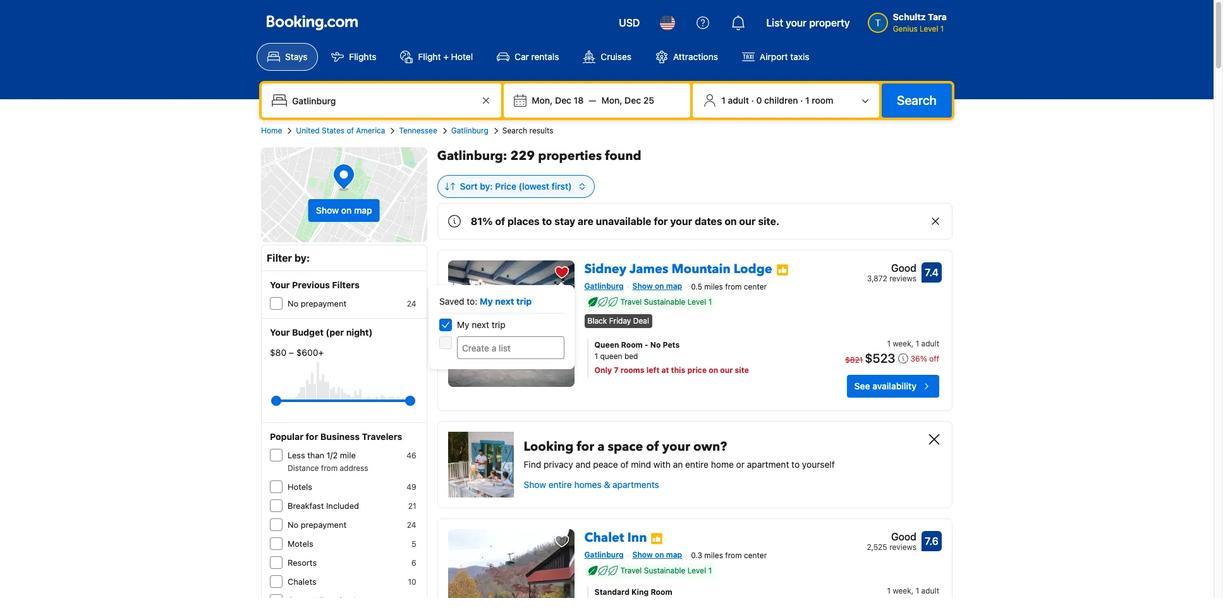 Task type: locate. For each thing, give the bounding box(es) containing it.
good left 7.4
[[891, 262, 917, 274]]

entire right an
[[685, 459, 709, 470]]

show on map for sidney james mountain lodge
[[632, 281, 682, 291]]

your right list
[[786, 17, 807, 28]]

no prepayment down "your previous filters"
[[288, 298, 346, 308]]

are
[[578, 216, 594, 227]]

good element left 7.6
[[867, 529, 917, 544]]

no prepayment
[[288, 298, 346, 308], [288, 520, 346, 530]]

1 vertical spatial prepayment
[[301, 520, 346, 530]]

1 your from the top
[[270, 279, 290, 290]]

1 horizontal spatial for
[[577, 438, 594, 455]]

reviews right 3,872
[[890, 274, 917, 283]]

booking.com image
[[267, 15, 358, 30]]

than
[[307, 450, 324, 460]]

at
[[662, 365, 669, 375]]

good element
[[867, 260, 917, 276], [867, 529, 917, 544]]

1 horizontal spatial entire
[[685, 459, 709, 470]]

to
[[542, 216, 552, 227], [792, 459, 800, 470]]

space
[[608, 438, 643, 455]]

1 miles from the top
[[704, 282, 723, 291]]

0 vertical spatial my
[[480, 296, 493, 307]]

0 vertical spatial adult
[[728, 95, 749, 106]]

mon, up 'results'
[[532, 95, 553, 106]]

search for search
[[897, 93, 937, 107]]

0 vertical spatial our
[[739, 216, 756, 227]]

0 horizontal spatial next
[[472, 319, 489, 330]]

sidney james mountain lodge link
[[584, 255, 772, 278]]

my right to:
[[480, 296, 493, 307]]

1 horizontal spatial our
[[739, 216, 756, 227]]

my down to:
[[457, 319, 469, 330]]

travel for inn
[[620, 566, 642, 575]]

1 horizontal spatial trip
[[516, 296, 532, 307]]

0 horizontal spatial mon,
[[532, 95, 553, 106]]

Where are you going? field
[[287, 89, 479, 112]]

0 horizontal spatial room
[[621, 340, 643, 350]]

with
[[654, 459, 671, 470]]

travel up standard king room
[[620, 566, 642, 575]]

1 vertical spatial sustainable
[[644, 566, 686, 575]]

0 vertical spatial ,
[[911, 339, 914, 348]]

reviews for chalet inn
[[890, 542, 917, 552]]

mon, dec 18 button
[[527, 89, 589, 112]]

1 vertical spatial adult
[[921, 339, 939, 348]]

from down the 1/2
[[321, 463, 338, 473]]

looking for a space of your own? find privacy and peace of mind with an entire home or apartment to yourself
[[524, 438, 835, 470]]

our inside queen room - no pets 1 queen bed only 7 rooms left at this price on our site
[[720, 365, 733, 375]]

travel sustainable level 1 for james
[[620, 297, 712, 306]]

homes
[[574, 479, 602, 490]]

0 vertical spatial search
[[897, 93, 937, 107]]

our left site
[[720, 365, 733, 375]]

sustainable for inn
[[644, 566, 686, 575]]

sustainable
[[644, 297, 686, 306], [644, 566, 686, 575]]

1 center from the top
[[744, 282, 767, 291]]

bed
[[624, 352, 638, 361]]

for left a
[[577, 438, 594, 455]]

gatlinburg down sidney at the top of the page
[[584, 281, 624, 291]]

next
[[495, 296, 514, 307], [472, 319, 489, 330]]

, down "good 2,525 reviews"
[[911, 586, 914, 595]]

week up 36% in the right of the page
[[893, 339, 911, 348]]

good inside "good 2,525 reviews"
[[891, 531, 917, 542]]

0 horizontal spatial my
[[457, 319, 469, 330]]

1 horizontal spatial by:
[[480, 181, 493, 192]]

this property is part of our preferred partner program. it's committed to providing excellent service and good value. it'll pay us a higher commission if you make a booking. image
[[776, 263, 789, 276]]

center for sidney james mountain lodge
[[744, 282, 767, 291]]

1 week , 1 adult up 36% in the right of the page
[[887, 339, 939, 348]]

1 vertical spatial travel
[[620, 566, 642, 575]]

dec left 25
[[625, 95, 641, 106]]

(lowest
[[519, 181, 549, 192]]

0 vertical spatial room
[[621, 340, 643, 350]]

2 dec from the left
[[625, 95, 641, 106]]

10
[[408, 577, 416, 587]]

adult up "off"
[[921, 339, 939, 348]]

states
[[322, 126, 345, 135]]

0 horizontal spatial by:
[[295, 252, 310, 264]]

0 vertical spatial good element
[[867, 260, 917, 276]]

2 travel sustainable level 1 from the top
[[620, 566, 712, 575]]

0 vertical spatial 1 week , 1 adult
[[887, 339, 939, 348]]

24 down 21 at left
[[407, 520, 416, 530]]

and
[[576, 459, 591, 470]]

$80 – $600+
[[270, 347, 324, 358]]

1 inside schultz tara genius level 1
[[941, 24, 944, 34]]

1 vertical spatial 1 week , 1 adult
[[887, 586, 939, 595]]

1 left "0"
[[721, 95, 726, 106]]

1 horizontal spatial room
[[651, 587, 672, 597]]

this property is part of our preferred partner program. it's committed to providing excellent service and good value. it'll pay us a higher commission if you make a booking. image
[[776, 263, 789, 276], [651, 532, 663, 545], [651, 532, 663, 545]]

usd button
[[611, 8, 648, 38]]

your for your previous filters
[[270, 279, 290, 290]]

reviews inside "good 2,525 reviews"
[[890, 542, 917, 552]]

0 vertical spatial miles
[[704, 282, 723, 291]]

0 vertical spatial entire
[[685, 459, 709, 470]]

reviews
[[890, 274, 917, 283], [890, 542, 917, 552]]

prepayment down "your previous filters"
[[301, 298, 346, 308]]

our left site.
[[739, 216, 756, 227]]

list your property link
[[759, 8, 858, 38]]

24 left saved
[[407, 299, 416, 308]]

5
[[412, 539, 416, 549]]

1 week , 1 adult down 7.6
[[887, 586, 939, 595]]

see availability link
[[847, 375, 939, 398]]

· left "0"
[[751, 95, 754, 106]]

1 vertical spatial our
[[720, 365, 733, 375]]

found
[[605, 147, 641, 164]]

search inside button
[[897, 93, 937, 107]]

next down saved to: my next trip
[[472, 319, 489, 330]]

1 horizontal spatial mon,
[[601, 95, 622, 106]]

miles for inn
[[704, 551, 723, 560]]

0 vertical spatial level
[[920, 24, 938, 34]]

center down lodge
[[744, 282, 767, 291]]

sustainable up deal
[[644, 297, 686, 306]]

search for search results
[[502, 126, 527, 135]]

1 vertical spatial map
[[666, 281, 682, 291]]

prepayment down "breakfast included"
[[301, 520, 346, 530]]

2 vertical spatial show on map
[[632, 550, 682, 560]]

trip
[[516, 296, 532, 307], [492, 319, 506, 330]]

2 vertical spatial map
[[666, 550, 682, 560]]

a
[[597, 438, 605, 455]]

+
[[443, 51, 449, 62]]

1 good from the top
[[891, 262, 917, 274]]

gatlinburg up gatlinburg:
[[451, 126, 489, 135]]

your up an
[[662, 438, 690, 455]]

2 vertical spatial your
[[662, 438, 690, 455]]

no prepayment down "breakfast included"
[[288, 520, 346, 530]]

1 vertical spatial 24
[[407, 520, 416, 530]]

0 vertical spatial by:
[[480, 181, 493, 192]]

0 vertical spatial 24
[[407, 299, 416, 308]]

0 vertical spatial prepayment
[[301, 298, 346, 308]]

2 travel from the top
[[620, 566, 642, 575]]

home
[[261, 126, 282, 135]]

sidney
[[584, 260, 626, 278]]

mile
[[340, 450, 356, 460]]

your
[[786, 17, 807, 28], [670, 216, 692, 227], [662, 438, 690, 455]]

list
[[766, 17, 783, 28]]

0 vertical spatial your
[[270, 279, 290, 290]]

search results updated. gatlinburg: 229 properties found. element
[[437, 147, 953, 165]]

breakfast included
[[288, 501, 359, 511]]

1 vertical spatial miles
[[704, 551, 723, 560]]

sustainable up king
[[644, 566, 686, 575]]

mountain
[[672, 260, 731, 278]]

night)
[[346, 327, 373, 338]]

scored 7.6 element
[[922, 531, 942, 551]]

2 prepayment from the top
[[301, 520, 346, 530]]

2 vertical spatial gatlinburg
[[584, 550, 624, 560]]

1 reviews from the top
[[890, 274, 917, 283]]

1 vertical spatial reviews
[[890, 542, 917, 552]]

room
[[812, 95, 834, 106]]

adult down 7.6
[[921, 586, 939, 595]]

resorts
[[288, 558, 317, 568]]

gatlinburg
[[451, 126, 489, 135], [584, 281, 624, 291], [584, 550, 624, 560]]

0 vertical spatial no prepayment
[[288, 298, 346, 308]]

0 horizontal spatial dec
[[555, 95, 571, 106]]

0 vertical spatial from
[[725, 282, 742, 291]]

1 horizontal spatial next
[[495, 296, 514, 307]]

1 up "$523"
[[887, 339, 891, 348]]

room right king
[[651, 587, 672, 597]]

1 vertical spatial by:
[[295, 252, 310, 264]]

stays
[[285, 51, 308, 62]]

level down tara
[[920, 24, 938, 34]]

your inside list your property link
[[786, 17, 807, 28]]

reviews right 2,525
[[890, 542, 917, 552]]

price
[[687, 365, 707, 375]]

1 adult · 0 children · 1 room button
[[698, 89, 874, 113]]

tennessee link
[[399, 125, 437, 137]]

no down previous
[[288, 298, 298, 308]]

travel sustainable level 1 up king
[[620, 566, 712, 575]]

availability
[[873, 381, 917, 391]]

1 1 week , 1 adult from the top
[[887, 339, 939, 348]]

1 vertical spatial good element
[[867, 529, 917, 544]]

travel sustainable level 1
[[620, 297, 712, 306], [620, 566, 712, 575]]

1 vertical spatial show on map
[[632, 281, 682, 291]]

1 vertical spatial your
[[670, 216, 692, 227]]

0 horizontal spatial for
[[306, 431, 318, 442]]

by: right "filter"
[[295, 252, 310, 264]]

1 vertical spatial search
[[502, 126, 527, 135]]

to left stay
[[542, 216, 552, 227]]

1 vertical spatial to
[[792, 459, 800, 470]]

black friday deal
[[588, 316, 649, 326]]

of up with at right
[[646, 438, 659, 455]]

0 horizontal spatial to
[[542, 216, 552, 227]]

less than 1/2 mile
[[288, 450, 356, 460]]

map for chalet inn
[[666, 550, 682, 560]]

by: for sort
[[480, 181, 493, 192]]

dec left 18
[[555, 95, 571, 106]]

your up $80 at bottom left
[[270, 327, 290, 338]]

prepayment
[[301, 298, 346, 308], [301, 520, 346, 530]]

1 vertical spatial ,
[[911, 586, 914, 595]]

travelers
[[362, 431, 402, 442]]

flights
[[349, 51, 376, 62]]

0 vertical spatial center
[[744, 282, 767, 291]]

2 good element from the top
[[867, 529, 917, 544]]

1 travel sustainable level 1 from the top
[[620, 297, 712, 306]]

queen
[[600, 352, 622, 361]]

0 horizontal spatial ·
[[751, 95, 754, 106]]

25
[[643, 95, 654, 106]]

gatlinburg down chalet
[[584, 550, 624, 560]]

this property is part of our preferred partner program. it's committed to providing excellent service and good value. it'll pay us a higher commission if you make a booking. image for sidney james mountain lodge
[[776, 263, 789, 276]]

0 horizontal spatial trip
[[492, 319, 506, 330]]

miles right 0.3
[[704, 551, 723, 560]]

for inside looking for a space of your own? find privacy and peace of mind with an entire home or apartment to yourself
[[577, 438, 594, 455]]

of right the states
[[347, 126, 354, 135]]

1 left room
[[805, 95, 810, 106]]

1 travel from the top
[[620, 297, 642, 306]]

good element left 7.4
[[867, 260, 917, 276]]

1 vertical spatial gatlinburg
[[584, 281, 624, 291]]

united states of america
[[296, 126, 385, 135]]

to left yourself
[[792, 459, 800, 470]]

trip down the my next trip link
[[492, 319, 506, 330]]

0.3
[[691, 551, 702, 560]]

0 vertical spatial travel sustainable level 1
[[620, 297, 712, 306]]

· right "children" on the right of page
[[800, 95, 803, 106]]

good 3,872 reviews
[[867, 262, 917, 283]]

2 · from the left
[[800, 95, 803, 106]]

1 mon, from the left
[[532, 95, 553, 106]]

sidney james mountain lodge
[[584, 260, 772, 278]]

1 vertical spatial good
[[891, 531, 917, 542]]

mon, right —
[[601, 95, 622, 106]]

1 down tara
[[941, 24, 944, 34]]

your left dates
[[670, 216, 692, 227]]

from right 0.3
[[725, 551, 742, 560]]

1 week , 1 adult
[[887, 339, 939, 348], [887, 586, 939, 595]]

0 vertical spatial sustainable
[[644, 297, 686, 306]]

2 vertical spatial level
[[688, 566, 706, 575]]

0 vertical spatial your
[[786, 17, 807, 28]]

1 vertical spatial center
[[744, 551, 767, 560]]

site.
[[758, 216, 780, 227]]

1 vertical spatial no
[[650, 340, 661, 350]]

no right -
[[650, 340, 661, 350]]

1 horizontal spatial to
[[792, 459, 800, 470]]

1 vertical spatial travel sustainable level 1
[[620, 566, 712, 575]]

sort by: price (lowest first)
[[460, 181, 572, 192]]

0.5 miles from center
[[691, 282, 767, 291]]

1 vertical spatial entire
[[549, 479, 572, 490]]

2 your from the top
[[270, 327, 290, 338]]

1 vertical spatial your
[[270, 327, 290, 338]]

your inside looking for a space of your own? find privacy and peace of mind with an entire home or apartment to yourself
[[662, 438, 690, 455]]

(per
[[326, 327, 344, 338]]

no up "motels"
[[288, 520, 298, 530]]

travel sustainable level 1 up deal
[[620, 297, 712, 306]]

sidney james mountain lodge image
[[448, 260, 574, 387]]

trip up create a list field
[[516, 296, 532, 307]]

0 horizontal spatial entire
[[549, 479, 572, 490]]

1 vertical spatial week
[[893, 586, 911, 595]]

of right 81%
[[495, 216, 505, 227]]

1 vertical spatial room
[[651, 587, 672, 597]]

2 center from the top
[[744, 551, 767, 560]]

2 mon, from the left
[[601, 95, 622, 106]]

tennessee
[[399, 126, 437, 135]]

1 sustainable from the top
[[644, 297, 686, 306]]

adult left "0"
[[728, 95, 749, 106]]

1 vertical spatial my
[[457, 319, 469, 330]]

travel up deal
[[620, 297, 642, 306]]

chalet inn
[[584, 529, 647, 546]]

show inside show on map button
[[316, 205, 339, 216]]

2 reviews from the top
[[890, 542, 917, 552]]

apartment
[[747, 459, 789, 470]]

2 good from the top
[[891, 531, 917, 542]]

to inside looking for a space of your own? find privacy and peace of mind with an entire home or apartment to yourself
[[792, 459, 800, 470]]

for right unavailable
[[654, 216, 668, 227]]

standard king room link
[[595, 587, 808, 598]]

saved to: my next trip
[[439, 296, 532, 307]]

address
[[340, 463, 368, 473]]

2 vertical spatial from
[[725, 551, 742, 560]]

0 vertical spatial reviews
[[890, 274, 917, 283]]

1 vertical spatial level
[[688, 297, 706, 306]]

genius
[[893, 24, 918, 34]]

1 vertical spatial no prepayment
[[288, 520, 346, 530]]

adult inside 'button'
[[728, 95, 749, 106]]

room inside queen room - no pets 1 queen bed only 7 rooms left at this price on our site
[[621, 340, 643, 350]]

group
[[276, 391, 410, 411]]

find
[[524, 459, 541, 470]]

0 vertical spatial good
[[891, 262, 917, 274]]

car rentals
[[515, 51, 559, 62]]

1 horizontal spatial dec
[[625, 95, 641, 106]]

0 horizontal spatial our
[[720, 365, 733, 375]]

7
[[614, 365, 619, 375]]

from down lodge
[[725, 282, 742, 291]]

by: right sort
[[480, 181, 493, 192]]

mon,
[[532, 95, 553, 106], [601, 95, 622, 106]]

this
[[671, 365, 685, 375]]

looking for a space of your own? image
[[448, 432, 514, 498]]

good element for sidney james mountain lodge
[[867, 260, 917, 276]]

level down 0.3
[[688, 566, 706, 575]]

1 good element from the top
[[867, 260, 917, 276]]

center right 0.3
[[744, 551, 767, 560]]

map for sidney james mountain lodge
[[666, 281, 682, 291]]

good inside good 3,872 reviews
[[891, 262, 917, 274]]

0 vertical spatial show on map
[[316, 205, 372, 216]]

search
[[897, 93, 937, 107], [502, 126, 527, 135]]

good left scored 7.6 element
[[891, 531, 917, 542]]

miles right 0.5 on the top
[[704, 282, 723, 291]]

1 , from the top
[[911, 339, 914, 348]]

2 miles from the top
[[704, 551, 723, 560]]

no inside queen room - no pets 1 queen bed only 7 rooms left at this price on our site
[[650, 340, 661, 350]]

your down "filter"
[[270, 279, 290, 290]]

1 horizontal spatial ·
[[800, 95, 803, 106]]

level down 0.5 on the top
[[688, 297, 706, 306]]

0 vertical spatial map
[[354, 205, 372, 216]]

our
[[739, 216, 756, 227], [720, 365, 733, 375]]

1 left queen
[[595, 352, 598, 361]]

0 vertical spatial week
[[893, 339, 911, 348]]

next right to:
[[495, 296, 514, 307]]

, up 36% in the right of the page
[[911, 339, 914, 348]]

week down "good 2,525 reviews"
[[893, 586, 911, 595]]

0 horizontal spatial search
[[502, 126, 527, 135]]

reviews inside good 3,872 reviews
[[890, 274, 917, 283]]

gatlinburg:
[[437, 147, 507, 164]]

map
[[354, 205, 372, 216], [666, 281, 682, 291], [666, 550, 682, 560]]

2 sustainable from the top
[[644, 566, 686, 575]]

entire down "privacy"
[[549, 479, 572, 490]]

0 vertical spatial travel
[[620, 297, 642, 306]]

0 vertical spatial trip
[[516, 296, 532, 307]]

america
[[356, 126, 385, 135]]

6
[[411, 558, 416, 568]]

1 horizontal spatial search
[[897, 93, 937, 107]]

price
[[495, 181, 516, 192]]

for up than
[[306, 431, 318, 442]]

hotels
[[288, 482, 312, 492]]

mon, dec 25 button
[[596, 89, 659, 112]]

room up bed
[[621, 340, 643, 350]]



Task type: describe. For each thing, give the bounding box(es) containing it.
2 24 from the top
[[407, 520, 416, 530]]

left
[[646, 365, 660, 375]]

usd
[[619, 17, 640, 28]]

airport taxis link
[[731, 43, 820, 71]]

reviews for sidney james mountain lodge
[[890, 274, 917, 283]]

1 down 0.5 miles from center
[[708, 297, 712, 306]]

my next trip
[[457, 319, 506, 330]]

good for chalet inn
[[891, 531, 917, 542]]

your budget (per night)
[[270, 327, 373, 338]]

—
[[589, 95, 596, 106]]

looking
[[524, 438, 574, 455]]

places
[[508, 216, 540, 227]]

0.5
[[691, 282, 702, 291]]

mind
[[631, 459, 651, 470]]

entire inside 'button'
[[549, 479, 572, 490]]

49
[[407, 482, 416, 492]]

my next trip link
[[480, 296, 532, 307]]

search results
[[502, 126, 554, 135]]

2 horizontal spatial for
[[654, 216, 668, 227]]

show on map for chalet inn
[[632, 550, 682, 560]]

81% of places to stay are unavailable for your dates on our site.
[[471, 216, 780, 227]]

2 no prepayment from the top
[[288, 520, 346, 530]]

search button
[[882, 83, 952, 118]]

on inside queen room - no pets 1 queen bed only 7 rooms left at this price on our site
[[709, 365, 718, 375]]

for for travelers
[[306, 431, 318, 442]]

black
[[588, 316, 607, 326]]

show entire homes & apartments
[[524, 479, 659, 490]]

distance
[[288, 463, 319, 473]]

from for sidney james mountain lodge
[[725, 282, 742, 291]]

2 vertical spatial adult
[[921, 586, 939, 595]]

1 24 from the top
[[407, 299, 416, 308]]

filters
[[332, 279, 360, 290]]

1 down "good 2,525 reviews"
[[916, 586, 919, 595]]

tara
[[928, 11, 947, 22]]

home
[[711, 459, 734, 470]]

see
[[854, 381, 870, 391]]

your previous filters
[[270, 279, 360, 290]]

0 vertical spatial to
[[542, 216, 552, 227]]

chalet inn image
[[448, 529, 574, 598]]

gatlinburg for chalet
[[584, 550, 624, 560]]

popular for business travelers
[[270, 431, 402, 442]]

Create a list field
[[457, 336, 565, 359]]

center for chalet inn
[[744, 551, 767, 560]]

distance from address
[[288, 463, 368, 473]]

your for your budget (per night)
[[270, 327, 290, 338]]

show on map inside button
[[316, 205, 372, 216]]

home link
[[261, 125, 282, 137]]

1 · from the left
[[751, 95, 754, 106]]

chalet
[[584, 529, 624, 546]]

hotel
[[451, 51, 473, 62]]

map inside button
[[354, 205, 372, 216]]

1 horizontal spatial my
[[480, 296, 493, 307]]

pets
[[663, 340, 680, 350]]

less
[[288, 450, 305, 460]]

scored 7.4 element
[[922, 262, 942, 283]]

show inside the show entire homes & apartments 'button'
[[524, 479, 546, 490]]

filter by:
[[267, 252, 310, 264]]

this property is part of our preferred partner program. it's committed to providing excellent service and good value. it'll pay us a higher commission if you make a booking. image for chalet inn
[[651, 532, 663, 545]]

an
[[673, 459, 683, 470]]

inn
[[627, 529, 647, 546]]

1 vertical spatial from
[[321, 463, 338, 473]]

2 week from the top
[[893, 586, 911, 595]]

1 week from the top
[[893, 339, 911, 348]]

good element for chalet inn
[[867, 529, 917, 544]]

level inside schultz tara genius level 1
[[920, 24, 938, 34]]

of left the "mind"
[[620, 459, 629, 470]]

46
[[407, 451, 416, 460]]

2 1 week , 1 adult from the top
[[887, 586, 939, 595]]

level for chalet inn
[[688, 566, 706, 575]]

$523
[[865, 351, 895, 365]]

81%
[[471, 216, 493, 227]]

off
[[929, 354, 939, 364]]

properties
[[538, 147, 602, 164]]

show entire homes & apartments button
[[524, 479, 659, 491]]

attractions link
[[645, 43, 729, 71]]

0.3 miles from center
[[691, 551, 767, 560]]

friday
[[609, 316, 631, 326]]

queen
[[595, 340, 619, 350]]

good 2,525 reviews
[[867, 531, 917, 552]]

1 dec from the left
[[555, 95, 571, 106]]

2 , from the top
[[911, 586, 914, 595]]

229
[[510, 147, 535, 164]]

2 vertical spatial no
[[288, 520, 298, 530]]

1 vertical spatial trip
[[492, 319, 506, 330]]

chalets
[[288, 577, 317, 587]]

only
[[595, 365, 612, 375]]

sustainable for james
[[644, 297, 686, 306]]

0 vertical spatial gatlinburg
[[451, 126, 489, 135]]

travel sustainable level 1 for inn
[[620, 566, 712, 575]]

from for chalet inn
[[725, 551, 742, 560]]

car rentals link
[[486, 43, 570, 71]]

entire inside looking for a space of your own? find privacy and peace of mind with an entire home or apartment to yourself
[[685, 459, 709, 470]]

breakfast
[[288, 501, 324, 511]]

your account menu schultz tara genius level 1 element
[[868, 6, 952, 35]]

level for sidney james mountain lodge
[[688, 297, 706, 306]]

own?
[[693, 438, 727, 455]]

36%
[[911, 354, 927, 364]]

1 prepayment from the top
[[301, 298, 346, 308]]

popular
[[270, 431, 304, 442]]

first)
[[552, 181, 572, 192]]

miles for james
[[704, 282, 723, 291]]

1 inside queen room - no pets 1 queen bed only 7 rooms left at this price on our site
[[595, 352, 598, 361]]

0 vertical spatial no
[[288, 298, 298, 308]]

$600+
[[296, 347, 324, 358]]

queen room - no pets link
[[595, 340, 808, 351]]

standard king room
[[595, 587, 672, 597]]

show on map button
[[308, 199, 380, 222]]

business
[[320, 431, 360, 442]]

1 vertical spatial next
[[472, 319, 489, 330]]

flights link
[[321, 43, 387, 71]]

7.4
[[925, 267, 939, 278]]

for for space
[[577, 438, 594, 455]]

site
[[735, 365, 749, 375]]

saved
[[439, 296, 464, 307]]

stays link
[[257, 43, 318, 71]]

attractions
[[673, 51, 718, 62]]

1 up 36% in the right of the page
[[916, 339, 919, 348]]

cruises
[[601, 51, 632, 62]]

3,872
[[867, 274, 887, 283]]

on inside button
[[341, 205, 352, 216]]

gatlinburg for sidney
[[584, 281, 624, 291]]

children
[[764, 95, 798, 106]]

standard
[[595, 587, 630, 597]]

schultz
[[893, 11, 926, 22]]

flight
[[418, 51, 441, 62]]

by: for filter
[[295, 252, 310, 264]]

gatlinburg link
[[451, 125, 489, 137]]

car
[[515, 51, 529, 62]]

or
[[736, 459, 745, 470]]

1 down 2,525
[[887, 586, 891, 595]]

1 no prepayment from the top
[[288, 298, 346, 308]]

travel for james
[[620, 297, 642, 306]]

property
[[809, 17, 850, 28]]

flight + hotel link
[[390, 43, 484, 71]]

–
[[289, 347, 294, 358]]

good for sidney james mountain lodge
[[891, 262, 917, 274]]

0 vertical spatial next
[[495, 296, 514, 307]]

1/2
[[327, 450, 338, 460]]

1 up standard king room link
[[708, 566, 712, 575]]

filter
[[267, 252, 292, 264]]

&
[[604, 479, 610, 490]]

flight + hotel
[[418, 51, 473, 62]]



Task type: vqa. For each thing, say whether or not it's contained in the screenshot.
property in the top right of the page
yes



